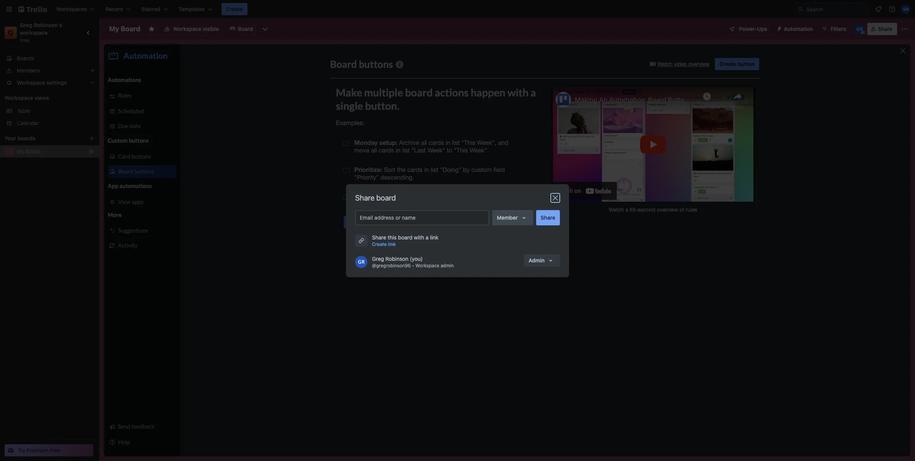 Task type: describe. For each thing, give the bounding box(es) containing it.
search image
[[798, 6, 804, 12]]

calendar
[[17, 120, 39, 126]]

boards link
[[0, 52, 99, 65]]

Board name text field
[[105, 23, 144, 35]]

filters
[[831, 26, 846, 32]]

my inside text box
[[109, 25, 119, 33]]

create link button
[[372, 241, 396, 248]]

your boards with 1 items element
[[5, 134, 77, 143]]

visible
[[203, 26, 219, 32]]

close image
[[551, 193, 560, 203]]

power-ups button
[[724, 23, 772, 35]]

0 horizontal spatial board
[[376, 193, 396, 202]]

board inside share this board with a link create link
[[398, 234, 412, 241]]

1 vertical spatial greg robinson (gregrobinson96) image
[[355, 256, 367, 268]]

greg for robinson's
[[20, 22, 32, 28]]

(you)
[[410, 256, 423, 262]]

free
[[50, 448, 60, 454]]

0 vertical spatial share button
[[867, 23, 897, 35]]

switch to… image
[[5, 5, 13, 13]]

board inside text box
[[121, 25, 140, 33]]

power-ups
[[739, 26, 767, 32]]

member
[[497, 214, 518, 221]]

my board button
[[17, 148, 86, 155]]

table
[[17, 108, 30, 114]]

calendar link
[[17, 120, 95, 127]]

workspace views
[[5, 95, 49, 101]]

greg robinson (you) @gregrobinson96 • workspace admin
[[372, 256, 454, 269]]

customize views image
[[261, 25, 269, 33]]

greg robinson (gregrobinson96) image
[[854, 24, 865, 34]]

my board inside button
[[17, 148, 40, 155]]

workspace inside greg robinson (you) @gregrobinson96 • workspace admin
[[415, 263, 439, 269]]

your
[[5, 135, 16, 142]]

create inside button
[[226, 6, 243, 12]]

your boards
[[5, 135, 35, 142]]

power-
[[739, 26, 757, 32]]

my inside button
[[17, 148, 24, 155]]

filters button
[[819, 23, 849, 35]]

member button
[[492, 210, 533, 226]]

g
[[8, 28, 13, 37]]

members link
[[0, 65, 99, 77]]

@gregrobinson96
[[372, 263, 411, 269]]

workspace for workspace views
[[5, 95, 33, 101]]

admin
[[529, 257, 545, 264]]

board inside button
[[26, 148, 40, 155]]

g link
[[5, 27, 17, 39]]

starred icon image
[[89, 149, 95, 155]]

primary element
[[0, 0, 915, 18]]

robinson's
[[34, 22, 62, 28]]

greg for robinson
[[372, 256, 384, 262]]



Task type: vqa. For each thing, say whether or not it's contained in the screenshot.
first "add" icon from the bottom of the page
no



Task type: locate. For each thing, give the bounding box(es) containing it.
0 vertical spatial create
[[226, 6, 243, 12]]

Search field
[[804, 3, 870, 15]]

my board down boards
[[17, 148, 40, 155]]

create up board link
[[226, 6, 243, 12]]

1 vertical spatial link
[[388, 242, 396, 247]]

create button
[[222, 3, 248, 15]]

create up 'robinson'
[[372, 242, 387, 247]]

board left customize views icon
[[238, 26, 253, 32]]

members
[[17, 67, 40, 74]]

1 vertical spatial share button
[[536, 210, 560, 226]]

1 horizontal spatial link
[[430, 234, 439, 241]]

Email address or name text field
[[360, 213, 488, 223]]

create inside share this board with a link create link
[[372, 242, 387, 247]]

0 vertical spatial link
[[430, 234, 439, 241]]

automation
[[784, 26, 813, 32]]

greg robinson (gregrobinson96) image
[[901, 5, 911, 14], [355, 256, 367, 268]]

workspace down (you)
[[415, 263, 439, 269]]

greg robinson's workspace free
[[20, 22, 64, 43]]

show menu image
[[901, 25, 909, 33]]

link right "a" at the left of page
[[430, 234, 439, 241]]

0 notifications image
[[874, 5, 883, 14]]

try premium free button
[[5, 445, 93, 457]]

1 horizontal spatial board
[[121, 25, 140, 33]]

link down this
[[388, 242, 396, 247]]

1 horizontal spatial create
[[372, 242, 387, 247]]

1 horizontal spatial share button
[[867, 23, 897, 35]]

0 horizontal spatial my
[[17, 148, 24, 155]]

0 horizontal spatial link
[[388, 242, 396, 247]]

greg robinson's workspace link
[[20, 22, 64, 36]]

star or unstar board image
[[149, 26, 155, 32]]

a
[[426, 234, 429, 241]]

greg robinson (gregrobinson96) image left @gregrobinson96
[[355, 256, 367, 268]]

0 vertical spatial my board
[[109, 25, 140, 33]]

open information menu image
[[888, 5, 896, 13]]

2 horizontal spatial board
[[238, 26, 253, 32]]

ups
[[757, 26, 767, 32]]

link
[[430, 234, 439, 241], [388, 242, 396, 247]]

0 horizontal spatial greg
[[20, 22, 32, 28]]

my board inside text box
[[109, 25, 140, 33]]

board link
[[225, 23, 258, 35]]

greg
[[20, 22, 32, 28], [372, 256, 384, 262]]

1 vertical spatial create
[[372, 242, 387, 247]]

premium
[[27, 448, 49, 454]]

workspace for workspace visible
[[173, 26, 201, 32]]

workspace
[[173, 26, 201, 32], [5, 95, 33, 101], [415, 263, 439, 269]]

1 horizontal spatial workspace
[[173, 26, 201, 32]]

1 vertical spatial board
[[398, 234, 412, 241]]

workspace left visible
[[173, 26, 201, 32]]

my left star or unstar board image
[[109, 25, 119, 33]]

share inside share this board with a link create link
[[372, 234, 386, 241]]

try premium free
[[18, 448, 60, 454]]

board down boards
[[26, 148, 40, 155]]

0 horizontal spatial create
[[226, 6, 243, 12]]

workspace up table
[[5, 95, 33, 101]]

greg up @gregrobinson96
[[372, 256, 384, 262]]

my board left star or unstar board image
[[109, 25, 140, 33]]

board
[[121, 25, 140, 33], [238, 26, 253, 32], [26, 148, 40, 155]]

share button
[[867, 23, 897, 35], [536, 210, 560, 226]]

robinson
[[385, 256, 408, 262]]

1 horizontal spatial my
[[109, 25, 119, 33]]

share button down '0 notifications' image
[[867, 23, 897, 35]]

automation button
[[773, 23, 818, 35]]

0 horizontal spatial workspace
[[5, 95, 33, 101]]

boards
[[18, 135, 35, 142]]

greg inside greg robinson (you) @gregrobinson96 • workspace admin
[[372, 256, 384, 262]]

workspace inside button
[[173, 26, 201, 32]]

0 vertical spatial my
[[109, 25, 119, 33]]

sm image
[[773, 23, 784, 34]]

0 vertical spatial greg robinson (gregrobinson96) image
[[901, 5, 911, 14]]

1 horizontal spatial greg
[[372, 256, 384, 262]]

free
[[20, 37, 29, 43]]

my
[[109, 25, 119, 33], [17, 148, 24, 155]]

2 horizontal spatial workspace
[[415, 263, 439, 269]]

1 horizontal spatial my board
[[109, 25, 140, 33]]

share button down close icon
[[536, 210, 560, 226]]

0 horizontal spatial board
[[26, 148, 40, 155]]

0 horizontal spatial my board
[[17, 148, 40, 155]]

1 vertical spatial my board
[[17, 148, 40, 155]]

0 horizontal spatial share button
[[536, 210, 560, 226]]

1 horizontal spatial greg robinson (gregrobinson96) image
[[901, 5, 911, 14]]

workspace visible button
[[159, 23, 223, 35]]

1 vertical spatial workspace
[[5, 95, 33, 101]]

board left star or unstar board image
[[121, 25, 140, 33]]

board
[[376, 193, 396, 202], [398, 234, 412, 241]]

1 vertical spatial my
[[17, 148, 24, 155]]

0 vertical spatial greg
[[20, 22, 32, 28]]

my down your boards
[[17, 148, 24, 155]]

share
[[878, 26, 893, 32], [355, 193, 375, 202], [541, 214, 555, 221], [372, 234, 386, 241]]

admin
[[441, 263, 454, 269]]

greg up workspace
[[20, 22, 32, 28]]

greg robinson (gregrobinson96) image right open information menu icon
[[901, 5, 911, 14]]

workspace visible
[[173, 26, 219, 32]]

add board image
[[89, 136, 95, 142]]

0 horizontal spatial greg robinson (gregrobinson96) image
[[355, 256, 367, 268]]

create
[[226, 6, 243, 12], [372, 242, 387, 247]]

this
[[388, 234, 397, 241]]

boards
[[17, 55, 34, 61]]

workspace
[[20, 29, 48, 36]]

admin button
[[524, 255, 560, 267]]

1 vertical spatial greg
[[372, 256, 384, 262]]

share board
[[355, 193, 396, 202]]

with
[[414, 234, 424, 241]]

0 vertical spatial board
[[376, 193, 396, 202]]

share this board with a link create link
[[372, 234, 439, 247]]

2 vertical spatial workspace
[[415, 263, 439, 269]]

views
[[34, 95, 49, 101]]

•
[[412, 263, 414, 269]]

table link
[[17, 107, 95, 115]]

my board
[[109, 25, 140, 33], [17, 148, 40, 155]]

0 vertical spatial workspace
[[173, 26, 201, 32]]

try
[[18, 448, 25, 454]]

1 horizontal spatial board
[[398, 234, 412, 241]]

greg inside 'greg robinson's workspace free'
[[20, 22, 32, 28]]



